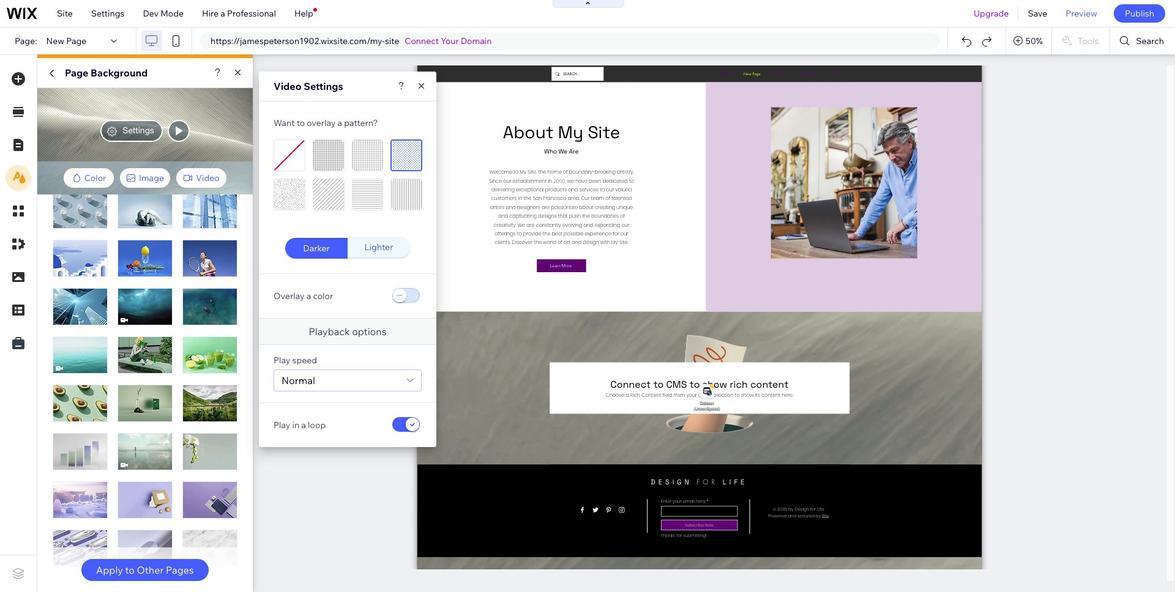 Task type: describe. For each thing, give the bounding box(es) containing it.
tools
[[1078, 36, 1099, 47]]

switch for overlay a color
[[391, 287, 422, 305]]

a left color
[[307, 291, 311, 302]]

site
[[57, 8, 73, 19]]

overlay a color
[[274, 291, 333, 302]]

search button
[[1111, 28, 1176, 54]]

your
[[441, 36, 459, 47]]

https://jamespeterson1902.wixsite.com/my-
[[211, 36, 385, 47]]

domain
[[461, 36, 492, 47]]

overlay
[[274, 291, 305, 302]]

a right overlay
[[338, 118, 342, 129]]

pattern?
[[344, 118, 378, 129]]

dev
[[143, 8, 159, 19]]

2 vertical spatial settings
[[123, 126, 154, 135]]

connect
[[405, 36, 439, 47]]

apply to other pages button
[[81, 560, 209, 582]]

image
[[139, 173, 164, 184]]

apply
[[96, 565, 123, 577]]

video settings
[[274, 80, 343, 92]]

1 vertical spatial page
[[65, 67, 88, 79]]

50% button
[[1007, 28, 1052, 54]]

switch for play in a loop
[[391, 417, 422, 434]]

background
[[91, 67, 148, 79]]

1 vertical spatial settings
[[304, 80, 343, 92]]

video for video
[[196, 173, 220, 184]]

publish
[[1125, 8, 1155, 19]]

publish button
[[1114, 4, 1166, 23]]

mode
[[161, 8, 184, 19]]

0 vertical spatial page
[[66, 36, 87, 47]]

site
[[385, 36, 399, 47]]

help
[[294, 8, 313, 19]]

in
[[292, 420, 300, 431]]

dev mode
[[143, 8, 184, 19]]

a right hire
[[221, 8, 225, 19]]



Task type: locate. For each thing, give the bounding box(es) containing it.
to
[[297, 118, 305, 129], [125, 565, 135, 577]]

playback
[[309, 325, 350, 338]]

video for video settings
[[274, 80, 302, 92]]

page background
[[65, 67, 148, 79]]

0 vertical spatial settings
[[91, 8, 125, 19]]

0 vertical spatial to
[[297, 118, 305, 129]]

save button
[[1019, 0, 1057, 27]]

play in a loop
[[274, 420, 326, 431]]

to for other
[[125, 565, 135, 577]]

0 vertical spatial video
[[274, 80, 302, 92]]

50%
[[1026, 36, 1043, 47]]

new
[[46, 36, 64, 47]]

0 vertical spatial switch
[[391, 287, 422, 305]]

1 vertical spatial to
[[125, 565, 135, 577]]

want to overlay a pattern?
[[274, 118, 378, 129]]

tools button
[[1053, 28, 1110, 54]]

to right want
[[297, 118, 305, 129]]

1 horizontal spatial video
[[274, 80, 302, 92]]

0 horizontal spatial to
[[125, 565, 135, 577]]

lighter
[[365, 242, 393, 253]]

a
[[221, 8, 225, 19], [338, 118, 342, 129], [307, 291, 311, 302], [301, 420, 306, 431]]

video
[[274, 80, 302, 92], [196, 173, 220, 184]]

play left in
[[274, 420, 290, 431]]

other
[[137, 565, 164, 577]]

play for play speed
[[274, 355, 290, 366]]

settings up overlay
[[304, 80, 343, 92]]

page right new
[[66, 36, 87, 47]]

preview
[[1066, 8, 1098, 19]]

1 vertical spatial play
[[274, 420, 290, 431]]

2 play from the top
[[274, 420, 290, 431]]

darker
[[303, 243, 330, 254]]

play speed
[[274, 355, 317, 366]]

want
[[274, 118, 295, 129]]

apply to other pages
[[96, 565, 194, 577]]

1 horizontal spatial to
[[297, 118, 305, 129]]

page down new page
[[65, 67, 88, 79]]

play for play in a loop
[[274, 420, 290, 431]]

options
[[352, 325, 387, 338]]

https://jamespeterson1902.wixsite.com/my-site connect your domain
[[211, 36, 492, 47]]

1 play from the top
[[274, 355, 290, 366]]

settings left dev
[[91, 8, 125, 19]]

preview button
[[1057, 0, 1107, 27]]

a right in
[[301, 420, 306, 431]]

2 switch from the top
[[391, 417, 422, 434]]

1 switch from the top
[[391, 287, 422, 305]]

search
[[1137, 36, 1165, 47]]

color
[[84, 173, 106, 184]]

playback options
[[309, 325, 387, 338]]

to inside apply to other pages button
[[125, 565, 135, 577]]

to for overlay
[[297, 118, 305, 129]]

pages
[[166, 565, 194, 577]]

switch
[[391, 287, 422, 305], [391, 417, 422, 434]]

video up want
[[274, 80, 302, 92]]

0 horizontal spatial video
[[196, 173, 220, 184]]

settings up image
[[123, 126, 154, 135]]

new page
[[46, 36, 87, 47]]

speed
[[292, 355, 317, 366]]

hire
[[202, 8, 219, 19]]

overlay
[[307, 118, 336, 129]]

play left speed
[[274, 355, 290, 366]]

hire a professional
[[202, 8, 276, 19]]

1 vertical spatial video
[[196, 173, 220, 184]]

upgrade
[[974, 8, 1009, 19]]

1 vertical spatial switch
[[391, 417, 422, 434]]

0 vertical spatial play
[[274, 355, 290, 366]]

settings
[[91, 8, 125, 19], [304, 80, 343, 92], [123, 126, 154, 135]]

video right image
[[196, 173, 220, 184]]

professional
[[227, 8, 276, 19]]

normal
[[282, 374, 315, 387]]

page
[[66, 36, 87, 47], [65, 67, 88, 79]]

loop
[[308, 420, 326, 431]]

to right apply
[[125, 565, 135, 577]]

color
[[313, 291, 333, 302]]

play
[[274, 355, 290, 366], [274, 420, 290, 431]]

save
[[1028, 8, 1048, 19]]



Task type: vqa. For each thing, say whether or not it's contained in the screenshot.
Image
yes



